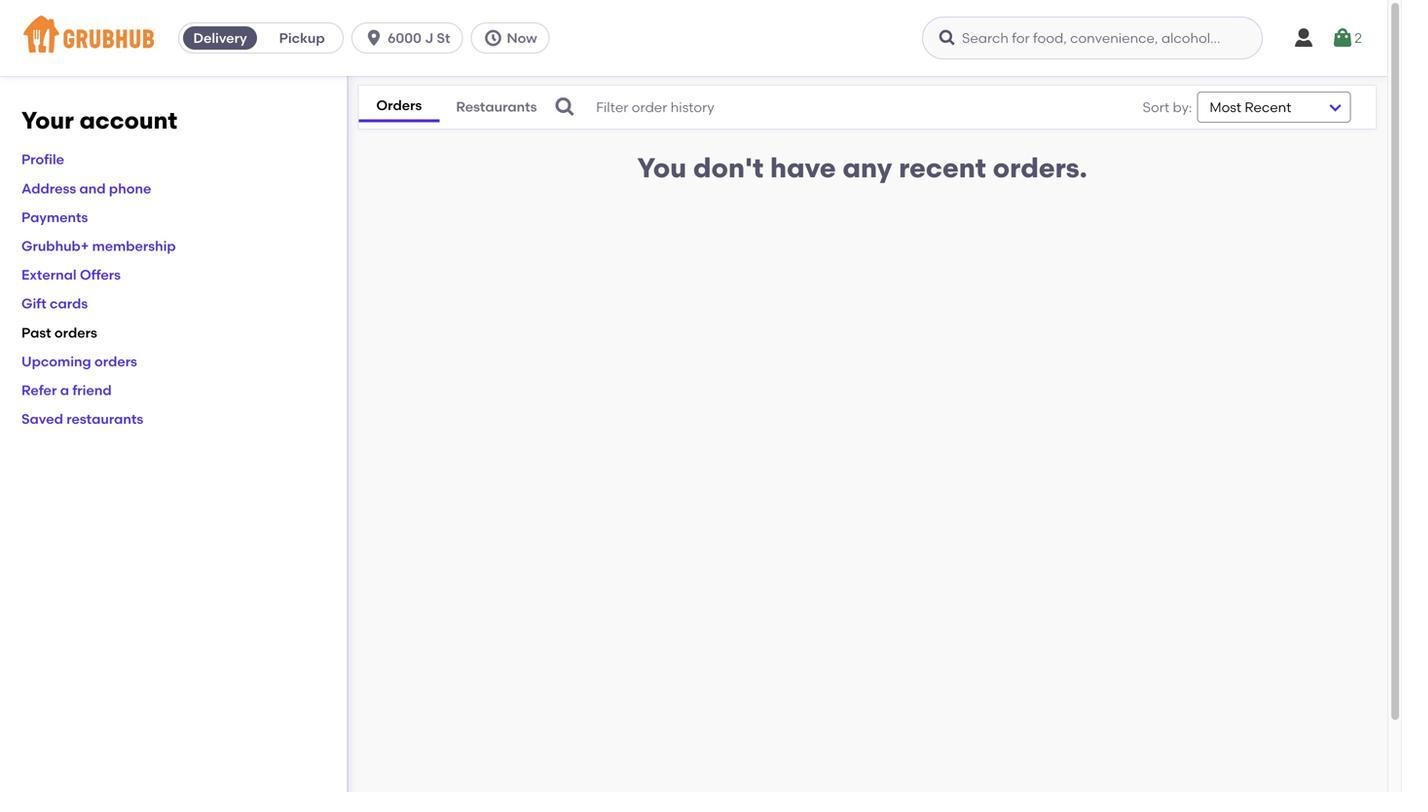 Task type: locate. For each thing, give the bounding box(es) containing it.
profile
[[21, 151, 64, 168]]

orders for upcoming orders
[[95, 353, 137, 370]]

address and phone
[[21, 180, 151, 197]]

0 horizontal spatial svg image
[[364, 28, 384, 48]]

1 vertical spatial orders
[[95, 353, 137, 370]]

orders.
[[993, 151, 1088, 184]]

svg image for "filter order history" search box
[[554, 95, 577, 119]]

2 button
[[1332, 20, 1363, 56]]

svg image inside now "button"
[[484, 28, 503, 48]]

2 horizontal spatial svg image
[[1293, 26, 1316, 50]]

orders up upcoming orders link
[[54, 324, 97, 341]]

svg image left 2 button
[[1293, 26, 1316, 50]]

svg image
[[1293, 26, 1316, 50], [364, 28, 384, 48], [484, 28, 503, 48]]

external
[[21, 267, 77, 283]]

main navigation navigation
[[0, 0, 1388, 76]]

payments link
[[21, 209, 88, 225]]

1 horizontal spatial svg image
[[938, 28, 958, 48]]

your account
[[21, 106, 177, 134]]

refer
[[21, 382, 57, 398]]

external offers
[[21, 267, 121, 283]]

your
[[21, 106, 74, 134]]

gift cards link
[[21, 295, 88, 312]]

0 horizontal spatial svg image
[[554, 95, 577, 119]]

friend
[[72, 382, 112, 398]]

refer a friend link
[[21, 382, 112, 398]]

and
[[79, 180, 106, 197]]

Search for food, convenience, alcohol... search field
[[923, 17, 1264, 59]]

have
[[771, 151, 837, 184]]

orders up friend at the left of page
[[95, 353, 137, 370]]

refer a friend
[[21, 382, 112, 398]]

1 horizontal spatial svg image
[[484, 28, 503, 48]]

svg image
[[1332, 26, 1355, 50], [938, 28, 958, 48], [554, 95, 577, 119]]

saved restaurants
[[21, 411, 143, 427]]

0 vertical spatial orders
[[54, 324, 97, 341]]

now
[[507, 30, 537, 46]]

svg image left 6000
[[364, 28, 384, 48]]

sort by:
[[1143, 99, 1193, 115]]

gift
[[21, 295, 46, 312]]

svg image inside 6000 j st button
[[364, 28, 384, 48]]

profile link
[[21, 151, 64, 168]]

svg image left now
[[484, 28, 503, 48]]

any
[[843, 151, 893, 184]]

orders
[[54, 324, 97, 341], [95, 353, 137, 370]]

2 horizontal spatial svg image
[[1332, 26, 1355, 50]]

svg image for 6000 j st
[[364, 28, 384, 48]]

pickup
[[279, 30, 325, 46]]

saved restaurants link
[[21, 411, 143, 427]]

Filter order history search field
[[554, 86, 1084, 129]]

phone
[[109, 180, 151, 197]]

delivery
[[193, 30, 247, 46]]



Task type: vqa. For each thing, say whether or not it's contained in the screenshot.
the leftmost svg icon
yes



Task type: describe. For each thing, give the bounding box(es) containing it.
svg image for the search for food, convenience, alcohol... search box
[[938, 28, 958, 48]]

svg image for now
[[484, 28, 503, 48]]

offers
[[80, 267, 121, 283]]

external offers link
[[21, 267, 121, 283]]

saved
[[21, 411, 63, 427]]

payments
[[21, 209, 88, 225]]

st
[[437, 30, 451, 46]]

address and phone link
[[21, 180, 151, 197]]

grubhub+
[[21, 238, 89, 254]]

restaurants
[[456, 99, 537, 115]]

address
[[21, 180, 76, 197]]

gift cards
[[21, 295, 88, 312]]

grubhub+ membership link
[[21, 238, 176, 254]]

orders for past orders
[[54, 324, 97, 341]]

by:
[[1173, 99, 1193, 115]]

j
[[425, 30, 434, 46]]

membership
[[92, 238, 176, 254]]

you don't have any recent orders.
[[638, 151, 1088, 184]]

a
[[60, 382, 69, 398]]

delivery button
[[179, 22, 261, 54]]

6000
[[388, 30, 422, 46]]

past orders link
[[21, 324, 97, 341]]

account
[[80, 106, 177, 134]]

sort
[[1143, 99, 1170, 115]]

restaurants button
[[440, 94, 554, 121]]

you
[[638, 151, 687, 184]]

svg image inside 2 button
[[1332, 26, 1355, 50]]

now button
[[471, 22, 558, 54]]

cards
[[50, 295, 88, 312]]

upcoming orders
[[21, 353, 137, 370]]

upcoming
[[21, 353, 91, 370]]

orders button
[[359, 92, 440, 122]]

pickup button
[[261, 22, 343, 54]]

2
[[1355, 30, 1363, 46]]

don't
[[693, 151, 764, 184]]

orders
[[377, 97, 422, 114]]

restaurants
[[66, 411, 143, 427]]

6000 j st
[[388, 30, 451, 46]]

past
[[21, 324, 51, 341]]

upcoming orders link
[[21, 353, 137, 370]]

recent
[[899, 151, 987, 184]]

6000 j st button
[[352, 22, 471, 54]]

past orders
[[21, 324, 97, 341]]

grubhub+ membership
[[21, 238, 176, 254]]



